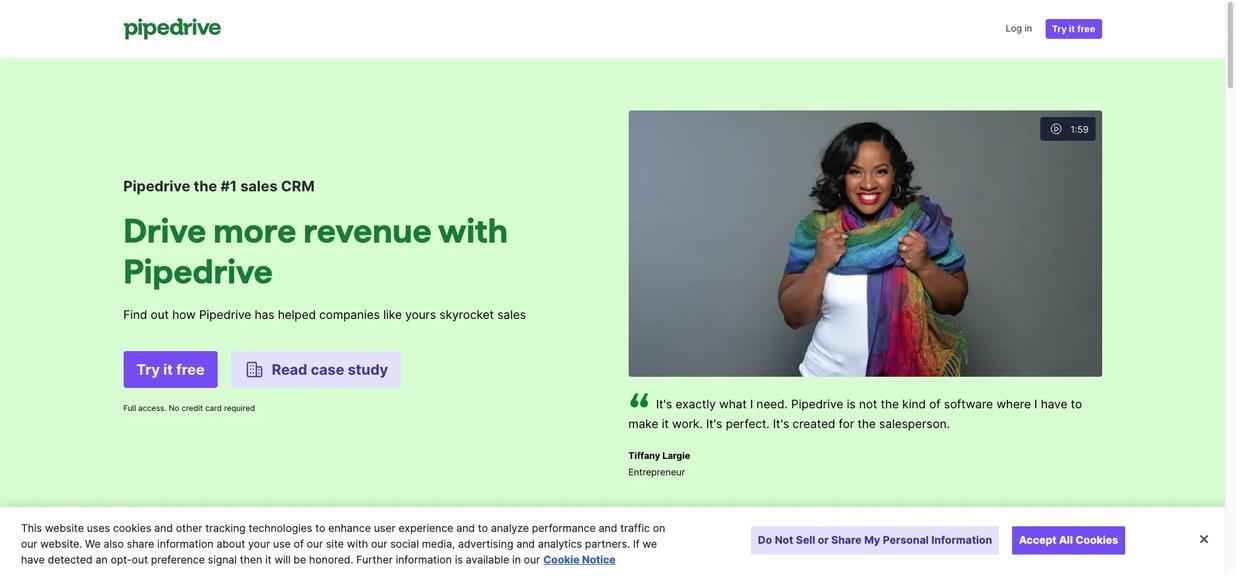 Task type: describe. For each thing, give the bounding box(es) containing it.
we
[[85, 538, 101, 551]]

personal
[[883, 534, 930, 547]]

our left site
[[307, 538, 323, 551]]

on
[[653, 522, 666, 535]]

2 horizontal spatial it's
[[774, 417, 790, 431]]

and down analyze at the bottom left
[[517, 538, 535, 551]]

skyrocket
[[440, 308, 494, 321]]

0 horizontal spatial try it free button
[[123, 351, 218, 388]]

our left cookie in the bottom left of the page
[[524, 553, 541, 567]]

website.
[[40, 538, 82, 551]]

1 horizontal spatial it's
[[707, 417, 723, 431]]

work.
[[673, 417, 703, 431]]

entrepreneur
[[629, 467, 686, 478]]

full
[[123, 403, 136, 413]]

media,
[[422, 538, 455, 551]]

1 horizontal spatial free
[[1078, 23, 1096, 34]]

share
[[832, 534, 862, 547]]

performance
[[532, 522, 596, 535]]

have inside it's exactly what i need. pipedrive is not the kind of software where i have to make it work. it's perfect. it's created for the salesperson.
[[1042, 397, 1068, 411]]

preference
[[151, 553, 205, 567]]

has
[[255, 308, 275, 321]]

pipedrive inside drive more revenue with pipedrive
[[123, 252, 273, 290]]

it inside it's exactly what i need. pipedrive is not the kind of software where i have to make it work. it's perfect. it's created for the salesperson.
[[662, 417, 669, 431]]

accept all cookies button
[[1013, 527, 1126, 555]]

information
[[932, 534, 993, 547]]

#1
[[221, 177, 237, 194]]

what
[[720, 397, 747, 411]]

experience
[[399, 522, 454, 535]]

companies
[[319, 308, 380, 321]]

created
[[793, 417, 836, 431]]

largie
[[663, 450, 691, 461]]

not
[[860, 397, 878, 411]]

need.
[[757, 397, 788, 411]]

exactly
[[676, 397, 716, 411]]

do
[[758, 534, 773, 547]]

study
[[348, 361, 388, 378]]

other
[[176, 522, 202, 535]]

salesperson.
[[880, 417, 951, 431]]

card
[[205, 403, 222, 413]]

detected
[[48, 553, 93, 567]]

and up "partners."
[[599, 522, 618, 535]]

read case study
[[272, 361, 388, 378]]

1 horizontal spatial sales
[[498, 308, 526, 321]]

pipedrive left "has"
[[199, 308, 251, 321]]

social
[[391, 538, 419, 551]]

cookies
[[113, 522, 151, 535]]

1 horizontal spatial try it free button
[[1046, 19, 1103, 39]]

and left other
[[154, 522, 173, 535]]

it's exactly what i need. pipedrive is not the kind of software where i have to make it work. it's perfect. it's created for the salesperson.
[[629, 397, 1083, 431]]

full access. no credit card required
[[123, 403, 255, 413]]

this
[[21, 522, 42, 535]]

analytics
[[538, 538, 582, 551]]

technologies
[[249, 522, 313, 535]]

accept all cookies
[[1020, 534, 1119, 547]]

also
[[104, 538, 124, 551]]

no
[[169, 403, 179, 413]]

advertising
[[458, 538, 514, 551]]

like
[[384, 308, 402, 321]]

read
[[272, 361, 308, 378]]

share
[[127, 538, 154, 551]]

accept
[[1020, 534, 1057, 547]]

for
[[839, 417, 855, 431]]

out inside this website uses cookies and other tracking technologies to enhance user experience and to analyze performance and traffic on our website. we also share information about your use of our site with our social media, advertising and analytics partners. if we have detected an opt-out preference signal then it will be honored. further information is available in our
[[132, 553, 148, 567]]

it up no
[[163, 361, 173, 378]]

do not sell or share my personal information
[[758, 534, 993, 547]]

privacy alert dialog
[[0, 507, 1226, 575]]

try for the right try it free button
[[1053, 23, 1068, 34]]

in inside this website uses cookies and other tracking technologies to enhance user experience and to analyze performance and traffic on our website. we also share information about your use of our site with our social media, advertising and analytics partners. if we have detected an opt-out preference signal then it will be honored. further information is available in our
[[513, 553, 521, 567]]

0 horizontal spatial sales
[[240, 177, 278, 194]]

our down this
[[21, 538, 37, 551]]

access.
[[138, 403, 167, 413]]

enhance
[[329, 522, 371, 535]]

it right log in link
[[1070, 23, 1076, 34]]

pipedrive up drive at the top
[[123, 177, 190, 194]]

all
[[1060, 534, 1074, 547]]

log
[[1006, 22, 1023, 34]]

pipedrive the #1 sales crm
[[123, 177, 315, 194]]

user
[[374, 522, 396, 535]]

cookie
[[544, 553, 580, 567]]

honored.
[[309, 553, 354, 567]]

with inside drive more revenue with pipedrive
[[438, 212, 508, 249]]

read case study link
[[231, 351, 402, 388]]

analyze
[[491, 522, 529, 535]]

then
[[240, 553, 262, 567]]

tracking
[[205, 522, 246, 535]]

more
[[213, 212, 297, 249]]

1 horizontal spatial the
[[858, 417, 876, 431]]

try for left try it free button
[[137, 361, 160, 378]]

not
[[775, 534, 794, 547]]

or
[[818, 534, 829, 547]]

perfect.
[[726, 417, 770, 431]]

0 vertical spatial information
[[157, 538, 214, 551]]



Task type: locate. For each thing, give the bounding box(es) containing it.
0 vertical spatial free
[[1078, 23, 1096, 34]]

opt-
[[111, 553, 132, 567]]

it right make
[[662, 417, 669, 431]]

1 vertical spatial try it free
[[137, 361, 205, 378]]

0 vertical spatial try
[[1053, 23, 1068, 34]]

0 horizontal spatial in
[[513, 553, 521, 567]]

try
[[1053, 23, 1068, 34], [137, 361, 160, 378]]

traffic
[[621, 522, 650, 535]]

signal
[[208, 553, 237, 567]]

0 horizontal spatial try
[[137, 361, 160, 378]]

0 vertical spatial with
[[438, 212, 508, 249]]

is inside this website uses cookies and other tracking technologies to enhance user experience and to analyze performance and traffic on our website. we also share information about your use of our site with our social media, advertising and analytics partners. if we have detected an opt-out preference signal then it will be honored. further information is available in our
[[455, 553, 463, 567]]

1 horizontal spatial out
[[151, 308, 169, 321]]

have down this
[[21, 553, 45, 567]]

0 vertical spatial in
[[1025, 22, 1033, 34]]

1:59
[[1071, 123, 1089, 135]]

1 vertical spatial with
[[347, 538, 368, 551]]

if
[[633, 538, 640, 551]]

to right the where
[[1072, 397, 1083, 411]]

about
[[217, 538, 245, 551]]

of inside this website uses cookies and other tracking technologies to enhance user experience and to analyze performance and traffic on our website. we also share information about your use of our site with our social media, advertising and analytics partners. if we have detected an opt-out preference signal then it will be honored. further information is available in our
[[294, 538, 304, 551]]

an
[[96, 553, 108, 567]]

0 vertical spatial sales
[[240, 177, 278, 194]]

the left #1
[[194, 177, 217, 194]]

drive
[[123, 212, 207, 249]]

it inside this website uses cookies and other tracking technologies to enhance user experience and to analyze performance and traffic on our website. we also share information about your use of our site with our social media, advertising and analytics partners. if we have detected an opt-out preference signal then it will be honored. further information is available in our
[[265, 553, 272, 567]]

make
[[629, 417, 659, 431]]

notice
[[582, 553, 616, 567]]

to up advertising
[[478, 522, 488, 535]]

out down share
[[132, 553, 148, 567]]

it left will
[[265, 553, 272, 567]]

drive more revenue with pipedrive
[[123, 212, 508, 290]]

free
[[1078, 23, 1096, 34], [176, 361, 205, 378]]

is left not
[[847, 397, 856, 411]]

find
[[123, 308, 147, 321]]

software
[[945, 397, 994, 411]]

sales
[[240, 177, 278, 194], [498, 308, 526, 321]]

the right not
[[881, 397, 900, 411]]

0 vertical spatial try it free button
[[1046, 19, 1103, 39]]

sales right skyrocket
[[498, 308, 526, 321]]

helped
[[278, 308, 316, 321]]

further
[[357, 553, 393, 567]]

1 vertical spatial free
[[176, 361, 205, 378]]

of up be
[[294, 538, 304, 551]]

try it free right log in link
[[1053, 23, 1096, 34]]

0 horizontal spatial is
[[455, 553, 463, 567]]

try it free button up no
[[123, 351, 218, 388]]

0 horizontal spatial out
[[132, 553, 148, 567]]

is inside it's exactly what i need. pipedrive is not the kind of software where i have to make it work. it's perfect. it's created for the salesperson.
[[847, 397, 856, 411]]

out left how
[[151, 308, 169, 321]]

0 horizontal spatial i
[[751, 397, 754, 411]]

site
[[326, 538, 344, 551]]

0 vertical spatial out
[[151, 308, 169, 321]]

0 horizontal spatial of
[[294, 538, 304, 551]]

xs image
[[1049, 121, 1065, 137]]

our up further
[[371, 538, 388, 551]]

0 horizontal spatial it's
[[656, 397, 673, 411]]

i
[[751, 397, 754, 411], [1035, 397, 1038, 411]]

in right available
[[513, 553, 521, 567]]

1 horizontal spatial in
[[1025, 22, 1033, 34]]

do not sell or share my personal information button
[[752, 527, 1000, 555]]

1 vertical spatial information
[[396, 553, 452, 567]]

cookies
[[1076, 534, 1119, 547]]

to inside it's exactly what i need. pipedrive is not the kind of software where i have to make it work. it's perfect. it's created for the salesperson.
[[1072, 397, 1083, 411]]

0 vertical spatial of
[[930, 397, 941, 411]]

pipedrive
[[123, 177, 190, 194], [123, 252, 273, 290], [199, 308, 251, 321], [792, 397, 844, 411]]

sell
[[796, 534, 816, 547]]

1 i from the left
[[751, 397, 754, 411]]

and up advertising
[[457, 522, 475, 535]]

cookie notice
[[544, 553, 616, 567]]

required
[[224, 403, 255, 413]]

the down not
[[858, 417, 876, 431]]

partners.
[[585, 538, 630, 551]]

pipedrive up how
[[123, 252, 273, 290]]

1 horizontal spatial try it free
[[1053, 23, 1096, 34]]

how
[[172, 308, 196, 321]]

pipedrive up created
[[792, 397, 844, 411]]

have inside this website uses cookies and other tracking technologies to enhance user experience and to analyze performance and traffic on our website. we also share information about your use of our site with our social media, advertising and analytics partners. if we have detected an opt-out preference signal then it will be honored. further information is available in our
[[21, 553, 45, 567]]

1 horizontal spatial i
[[1035, 397, 1038, 411]]

website
[[45, 522, 84, 535]]

0 vertical spatial is
[[847, 397, 856, 411]]

0 vertical spatial have
[[1042, 397, 1068, 411]]

is down media, at the bottom left of page
[[455, 553, 463, 567]]

1 vertical spatial is
[[455, 553, 463, 567]]

be
[[294, 553, 306, 567]]

your
[[248, 538, 270, 551]]

pipedrive inside it's exactly what i need. pipedrive is not the kind of software where i have to make it work. it's perfect. it's created for the salesperson.
[[792, 397, 844, 411]]

1 vertical spatial sales
[[498, 308, 526, 321]]

case
[[311, 361, 345, 378]]

with inside this website uses cookies and other tracking technologies to enhance user experience and to analyze performance and traffic on our website. we also share information about your use of our site with our social media, advertising and analytics partners. if we have detected an opt-out preference signal then it will be honored. further information is available in our
[[347, 538, 368, 551]]

kind
[[903, 397, 927, 411]]

0 vertical spatial try it free
[[1053, 23, 1096, 34]]

tiffany
[[629, 450, 661, 461]]

1 horizontal spatial information
[[396, 553, 452, 567]]

information
[[157, 538, 214, 551], [396, 553, 452, 567]]

have
[[1042, 397, 1068, 411], [21, 553, 45, 567]]

i right the where
[[1035, 397, 1038, 411]]

1 vertical spatial out
[[132, 553, 148, 567]]

2 horizontal spatial to
[[1072, 397, 1083, 411]]

is
[[847, 397, 856, 411], [455, 553, 463, 567]]

1 vertical spatial try
[[137, 361, 160, 378]]

cookie notice link
[[544, 553, 616, 567]]

i right the what
[[751, 397, 754, 411]]

of inside it's exactly what i need. pipedrive is not the kind of software where i have to make it work. it's perfect. it's created for the salesperson.
[[930, 397, 941, 411]]

1 horizontal spatial to
[[478, 522, 488, 535]]

my
[[865, 534, 881, 547]]

revenue
[[304, 212, 432, 249]]

information down media, at the bottom left of page
[[396, 553, 452, 567]]

have right the where
[[1042, 397, 1068, 411]]

available
[[466, 553, 510, 567]]

uses
[[87, 522, 110, 535]]

try up access.
[[137, 361, 160, 378]]

try it free button right log in link
[[1046, 19, 1103, 39]]

0 horizontal spatial information
[[157, 538, 214, 551]]

1 vertical spatial in
[[513, 553, 521, 567]]

1 vertical spatial have
[[21, 553, 45, 567]]

1 horizontal spatial is
[[847, 397, 856, 411]]

it's right work.
[[707, 417, 723, 431]]

to left enhance
[[316, 522, 326, 535]]

0 horizontal spatial have
[[21, 553, 45, 567]]

in right log
[[1025, 22, 1033, 34]]

crm
[[281, 177, 315, 194]]

1 vertical spatial try it free button
[[123, 351, 218, 388]]

1 horizontal spatial try
[[1053, 23, 1068, 34]]

credit
[[182, 403, 203, 413]]

1 horizontal spatial have
[[1042, 397, 1068, 411]]

sales right #1
[[240, 177, 278, 194]]

it's up make
[[656, 397, 673, 411]]

this website uses cookies and other tracking technologies to enhance user experience and to analyze performance and traffic on our website. we also share information about your use of our site with our social media, advertising and analytics partners. if we have detected an opt-out preference signal then it will be honored. further information is available in our
[[21, 522, 666, 567]]

tiffany largie entrepreneur
[[629, 450, 691, 478]]

1:59 button
[[629, 103, 1103, 385]]

the
[[194, 177, 217, 194], [881, 397, 900, 411], [858, 417, 876, 431]]

where
[[997, 397, 1032, 411]]

of right the kind
[[930, 397, 941, 411]]

try it free up no
[[137, 361, 205, 378]]

2 vertical spatial the
[[858, 417, 876, 431]]

0 horizontal spatial with
[[347, 538, 368, 551]]

log in link
[[1006, 18, 1033, 39]]

try right log in link
[[1053, 23, 1068, 34]]

it's down need.
[[774, 417, 790, 431]]

it's
[[656, 397, 673, 411], [707, 417, 723, 431], [774, 417, 790, 431]]

our
[[21, 538, 37, 551], [307, 538, 323, 551], [371, 538, 388, 551], [524, 553, 541, 567]]

0 horizontal spatial try it free
[[137, 361, 205, 378]]

0 horizontal spatial free
[[176, 361, 205, 378]]

and
[[154, 522, 173, 535], [457, 522, 475, 535], [599, 522, 618, 535], [517, 538, 535, 551]]

find out how pipedrive has helped companies like yours skyrocket sales
[[123, 308, 526, 321]]

yours
[[406, 308, 436, 321]]

use
[[273, 538, 291, 551]]

to
[[1072, 397, 1083, 411], [316, 522, 326, 535], [478, 522, 488, 535]]

we
[[643, 538, 657, 551]]

2 i from the left
[[1035, 397, 1038, 411]]

out
[[151, 308, 169, 321], [132, 553, 148, 567]]

1 vertical spatial of
[[294, 538, 304, 551]]

1 horizontal spatial with
[[438, 212, 508, 249]]

0 horizontal spatial to
[[316, 522, 326, 535]]

0 horizontal spatial the
[[194, 177, 217, 194]]

1 horizontal spatial of
[[930, 397, 941, 411]]

0 vertical spatial the
[[194, 177, 217, 194]]

1 vertical spatial the
[[881, 397, 900, 411]]

log in
[[1006, 22, 1033, 34]]

2 horizontal spatial the
[[881, 397, 900, 411]]

information down other
[[157, 538, 214, 551]]



Task type: vqa. For each thing, say whether or not it's contained in the screenshot.
THE SHOW
no



